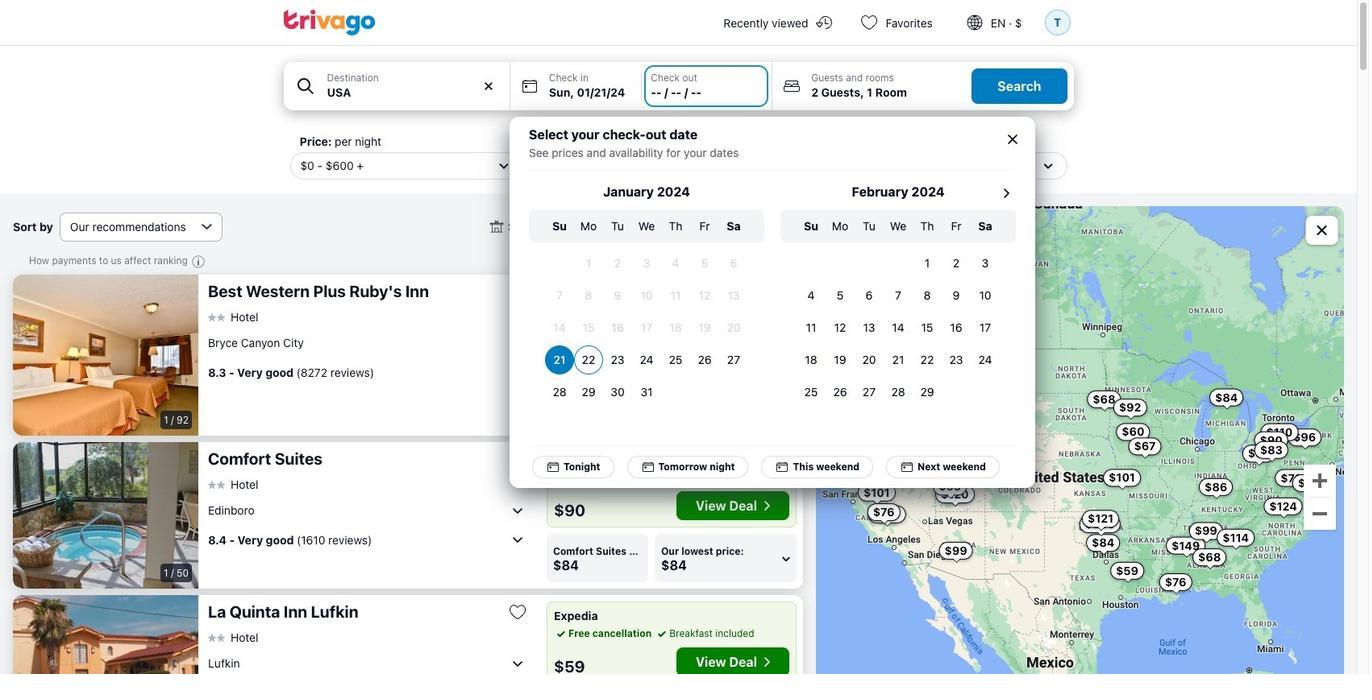 Task type: vqa. For each thing, say whether or not it's contained in the screenshot.
trivago logo
yes



Task type: locate. For each thing, give the bounding box(es) containing it.
next image
[[996, 183, 1016, 203]]

clear image
[[481, 79, 496, 94]]

None field
[[283, 62, 510, 110]]

comfort suites, (edinboro, usa) image
[[13, 443, 198, 589]]

la quinta inn lufkin, (lufkin, usa) image
[[13, 596, 198, 675]]

Where to? search field
[[327, 84, 500, 101]]



Task type: describe. For each thing, give the bounding box(es) containing it.
trivago logo image
[[283, 10, 375, 35]]

best western plus ruby's inn, (bryce canyon city, usa) image
[[13, 275, 198, 436]]

map region
[[816, 206, 1344, 675]]



